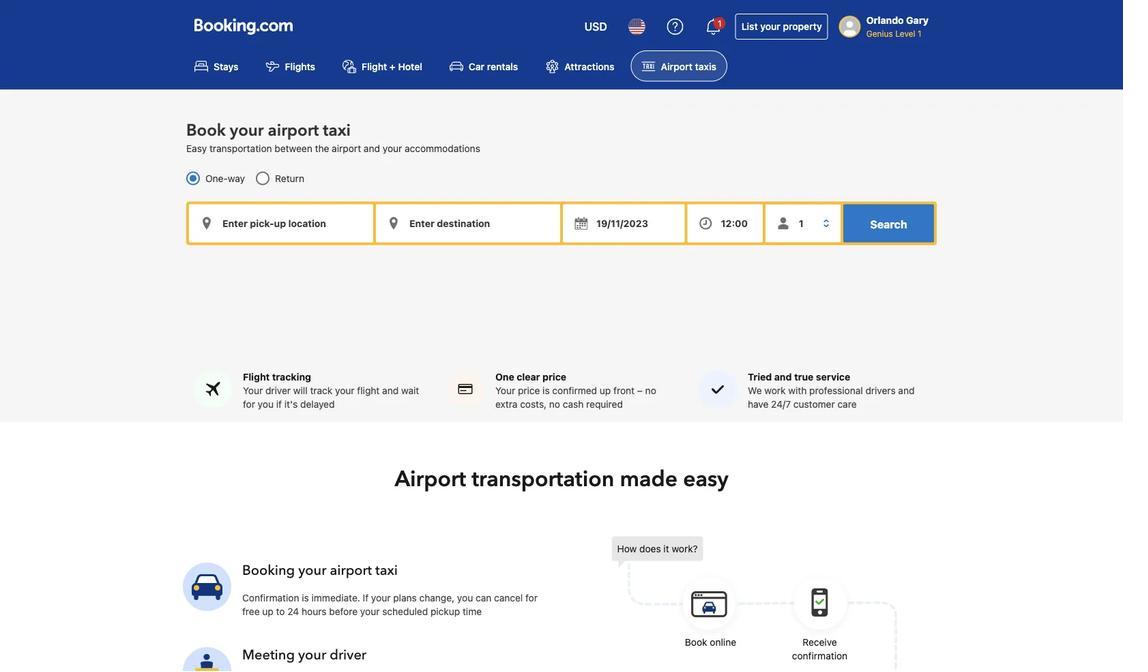 Task type: describe. For each thing, give the bounding box(es) containing it.
car
[[469, 61, 485, 72]]

airport for airport taxis
[[661, 61, 693, 72]]

hotel
[[398, 61, 422, 72]]

19/11/2023
[[597, 218, 648, 229]]

1 button
[[697, 10, 730, 43]]

rentals
[[487, 61, 518, 72]]

search
[[870, 218, 907, 231]]

and inside flight tracking your driver will track your flight and wait for you if it's delayed
[[382, 385, 399, 396]]

19/11/2023 button
[[563, 204, 685, 242]]

–
[[637, 385, 643, 396]]

airport transportation made easy
[[395, 464, 729, 494]]

attractions link
[[535, 51, 626, 81]]

book online
[[685, 637, 736, 648]]

taxis
[[695, 61, 717, 72]]

your inside one clear price your price is confirmed up front – no extra costs, no cash required
[[495, 385, 515, 396]]

transportation inside book your airport taxi easy transportation between the airport and your accommodations
[[210, 142, 272, 154]]

and up work
[[775, 371, 792, 382]]

flight + hotel link
[[332, 51, 433, 81]]

one
[[495, 371, 514, 382]]

is inside confirmation is immediate. if your plans change, you can cancel for free up to 24 hours before your scheduled pickup time
[[302, 592, 309, 604]]

usd
[[585, 20, 607, 33]]

professional
[[810, 385, 863, 396]]

book for your
[[186, 119, 226, 142]]

how
[[617, 543, 637, 554]]

scheduled
[[382, 606, 428, 617]]

cash
[[563, 398, 584, 410]]

required
[[586, 398, 623, 410]]

12:00
[[721, 218, 748, 229]]

flight
[[357, 385, 380, 396]]

meeting
[[242, 646, 295, 665]]

booking
[[242, 561, 295, 580]]

stays link
[[184, 51, 250, 81]]

change,
[[419, 592, 455, 604]]

will
[[293, 385, 308, 396]]

airport taxis link
[[631, 51, 727, 81]]

wait
[[401, 385, 419, 396]]

flight for flight tracking your driver will track your flight and wait for you if it's delayed
[[243, 371, 270, 382]]

you inside flight tracking your driver will track your flight and wait for you if it's delayed
[[258, 398, 274, 410]]

24/7
[[771, 398, 791, 410]]

and right drivers
[[898, 385, 915, 396]]

tried and true service we work with professional drivers and have 24/7 customer care
[[748, 371, 915, 410]]

flights link
[[255, 51, 326, 81]]

your inside flight tracking your driver will track your flight and wait for you if it's delayed
[[243, 385, 263, 396]]

costs,
[[520, 398, 547, 410]]

to
[[276, 606, 285, 617]]

list
[[742, 21, 758, 32]]

the
[[315, 142, 329, 154]]

taxi for book
[[323, 119, 351, 142]]

booking your airport taxi
[[242, 561, 398, 580]]

car rentals link
[[439, 51, 529, 81]]

one-way
[[205, 173, 245, 184]]

1 vertical spatial transportation
[[472, 464, 615, 494]]

1 vertical spatial no
[[549, 398, 560, 410]]

free
[[242, 606, 260, 617]]

it
[[664, 543, 669, 554]]

1 vertical spatial driver
[[330, 646, 367, 665]]

with
[[788, 385, 807, 396]]

time
[[463, 606, 482, 617]]

one-
[[205, 173, 228, 184]]

does
[[640, 543, 661, 554]]

up inside confirmation is immediate. if your plans change, you can cancel for free up to 24 hours before your scheduled pickup time
[[262, 606, 274, 617]]

your down if
[[360, 606, 380, 617]]

and inside book your airport taxi easy transportation between the airport and your accommodations
[[364, 142, 380, 154]]

your left accommodations
[[383, 142, 402, 154]]

list your property link
[[736, 14, 828, 40]]

online
[[710, 637, 736, 648]]

it's
[[284, 398, 298, 410]]

property
[[783, 21, 822, 32]]

1 vertical spatial price
[[518, 385, 540, 396]]

taxi for booking
[[375, 561, 398, 580]]

extra
[[495, 398, 518, 410]]

12:00 button
[[688, 204, 763, 242]]

cancel
[[494, 592, 523, 604]]

genius
[[867, 29, 893, 38]]

pickup
[[431, 606, 460, 617]]

your right list
[[761, 21, 781, 32]]

immediate.
[[312, 592, 360, 604]]

work?
[[672, 543, 698, 554]]

how does it work?
[[617, 543, 698, 554]]

clear
[[517, 371, 540, 382]]

airport for booking
[[330, 561, 372, 580]]



Task type: vqa. For each thing, say whether or not it's contained in the screenshot.
Where to next, Nelson? Find exclusive Genius rewards in every corner of the world!
no



Task type: locate. For each thing, give the bounding box(es) containing it.
0 vertical spatial no
[[645, 385, 656, 396]]

up up required
[[600, 385, 611, 396]]

driver up if
[[265, 385, 291, 396]]

0 horizontal spatial for
[[243, 398, 255, 410]]

1 vertical spatial taxi
[[375, 561, 398, 580]]

airport
[[268, 119, 319, 142], [332, 142, 361, 154], [330, 561, 372, 580]]

1 inside orlando gary genius level 1
[[918, 29, 922, 38]]

your down one
[[495, 385, 515, 396]]

1 horizontal spatial 1
[[918, 29, 922, 38]]

up
[[600, 385, 611, 396], [262, 606, 274, 617]]

work
[[765, 385, 786, 396]]

1 horizontal spatial book
[[685, 637, 707, 648]]

0 vertical spatial taxi
[[323, 119, 351, 142]]

book left online at right bottom
[[685, 637, 707, 648]]

we
[[748, 385, 762, 396]]

plans
[[393, 592, 417, 604]]

service
[[816, 371, 851, 382]]

gary
[[906, 15, 929, 26]]

flight tracking your driver will track your flight and wait for you if it's delayed
[[243, 371, 419, 410]]

0 horizontal spatial price
[[518, 385, 540, 396]]

for
[[243, 398, 255, 410], [526, 592, 538, 604]]

flight + hotel
[[362, 61, 422, 72]]

for right cancel
[[526, 592, 538, 604]]

+
[[390, 61, 396, 72]]

delayed
[[300, 398, 335, 410]]

level
[[896, 29, 916, 38]]

0 horizontal spatial no
[[549, 398, 560, 410]]

0 horizontal spatial you
[[258, 398, 274, 410]]

airport up between
[[268, 119, 319, 142]]

your
[[761, 21, 781, 32], [230, 119, 264, 142], [383, 142, 402, 154], [335, 385, 355, 396], [298, 561, 327, 580], [371, 592, 391, 604], [360, 606, 380, 617], [298, 646, 326, 665]]

your right if
[[371, 592, 391, 604]]

1 horizontal spatial taxi
[[375, 561, 398, 580]]

stays
[[214, 61, 239, 72]]

if
[[363, 592, 369, 604]]

usd button
[[576, 10, 615, 43]]

can
[[476, 592, 492, 604]]

is up costs,
[[543, 385, 550, 396]]

book inside book your airport taxi easy transportation between the airport and your accommodations
[[186, 119, 226, 142]]

you left if
[[258, 398, 274, 410]]

booking.com online hotel reservations image
[[195, 18, 293, 35]]

driver down before
[[330, 646, 367, 665]]

price up confirmed on the bottom of the page
[[543, 371, 567, 382]]

Enter pick-up location text field
[[189, 204, 373, 242]]

1 horizontal spatial up
[[600, 385, 611, 396]]

confirmation
[[792, 650, 848, 662]]

no left cash
[[549, 398, 560, 410]]

1 horizontal spatial for
[[526, 592, 538, 604]]

is inside one clear price your price is confirmed up front – no extra costs, no cash required
[[543, 385, 550, 396]]

0 vertical spatial 1
[[718, 18, 722, 28]]

taxi up plans
[[375, 561, 398, 580]]

0 horizontal spatial your
[[243, 385, 263, 396]]

0 horizontal spatial up
[[262, 606, 274, 617]]

for left if
[[243, 398, 255, 410]]

24
[[288, 606, 299, 617]]

easy
[[186, 142, 207, 154]]

1 horizontal spatial is
[[543, 385, 550, 396]]

airport for book
[[268, 119, 319, 142]]

orlando gary genius level 1
[[867, 15, 929, 38]]

1 vertical spatial is
[[302, 592, 309, 604]]

accommodations
[[405, 142, 480, 154]]

list your property
[[742, 21, 822, 32]]

airport
[[661, 61, 693, 72], [395, 464, 466, 494]]

easy
[[683, 464, 729, 494]]

0 vertical spatial driver
[[265, 385, 291, 396]]

customer
[[794, 398, 835, 410]]

airport up if
[[330, 561, 372, 580]]

0 horizontal spatial taxi
[[323, 119, 351, 142]]

receive
[[803, 637, 837, 648]]

airport for airport transportation made easy
[[395, 464, 466, 494]]

airport taxis
[[661, 61, 717, 72]]

flights
[[285, 61, 315, 72]]

0 horizontal spatial book
[[186, 119, 226, 142]]

2 vertical spatial airport
[[330, 561, 372, 580]]

0 vertical spatial is
[[543, 385, 550, 396]]

0 horizontal spatial is
[[302, 592, 309, 604]]

meeting your driver
[[242, 646, 367, 665]]

0 vertical spatial airport
[[268, 119, 319, 142]]

flight inside flight tracking your driver will track your flight and wait for you if it's delayed
[[243, 371, 270, 382]]

0 vertical spatial you
[[258, 398, 274, 410]]

0 horizontal spatial flight
[[243, 371, 270, 382]]

driver
[[265, 385, 291, 396], [330, 646, 367, 665]]

your up immediate.
[[298, 561, 327, 580]]

price down clear
[[518, 385, 540, 396]]

1 vertical spatial 1
[[918, 29, 922, 38]]

and right the
[[364, 142, 380, 154]]

is up hours
[[302, 592, 309, 604]]

front
[[614, 385, 635, 396]]

if
[[276, 398, 282, 410]]

flight left the "tracking"
[[243, 371, 270, 382]]

and left wait
[[382, 385, 399, 396]]

taxi
[[323, 119, 351, 142], [375, 561, 398, 580]]

2 your from the left
[[495, 385, 515, 396]]

car rentals
[[469, 61, 518, 72]]

book for online
[[685, 637, 707, 648]]

true
[[794, 371, 814, 382]]

up inside one clear price your price is confirmed up front – no extra costs, no cash required
[[600, 385, 611, 396]]

book
[[186, 119, 226, 142], [685, 637, 707, 648]]

drivers
[[866, 385, 896, 396]]

your up way on the left of page
[[230, 119, 264, 142]]

0 horizontal spatial driver
[[265, 385, 291, 396]]

search button
[[844, 204, 934, 242]]

0 vertical spatial book
[[186, 119, 226, 142]]

one clear price your price is confirmed up front – no extra costs, no cash required
[[495, 371, 656, 410]]

you inside confirmation is immediate. if your plans change, you can cancel for free up to 24 hours before your scheduled pickup time
[[457, 592, 473, 604]]

1 left list
[[718, 18, 722, 28]]

1 your from the left
[[243, 385, 263, 396]]

confirmed
[[552, 385, 597, 396]]

up left to
[[262, 606, 274, 617]]

no
[[645, 385, 656, 396], [549, 398, 560, 410]]

for for confirmation is immediate. if your plans change, you can cancel for free up to 24 hours before your scheduled pickup time
[[526, 592, 538, 604]]

orlando
[[867, 15, 904, 26]]

1 down the gary
[[918, 29, 922, 38]]

price
[[543, 371, 567, 382], [518, 385, 540, 396]]

0 vertical spatial flight
[[362, 61, 387, 72]]

0 vertical spatial up
[[600, 385, 611, 396]]

1 horizontal spatial you
[[457, 592, 473, 604]]

between
[[275, 142, 312, 154]]

track
[[310, 385, 333, 396]]

confirmation is immediate. if your plans change, you can cancel for free up to 24 hours before your scheduled pickup time
[[242, 592, 538, 617]]

1 vertical spatial airport
[[395, 464, 466, 494]]

flight
[[362, 61, 387, 72], [243, 371, 270, 382]]

before
[[329, 606, 358, 617]]

1 horizontal spatial your
[[495, 385, 515, 396]]

book up easy
[[186, 119, 226, 142]]

booking airport taxi image
[[612, 537, 899, 672], [183, 563, 231, 611], [183, 648, 231, 672]]

airport right the
[[332, 142, 361, 154]]

1 horizontal spatial airport
[[661, 61, 693, 72]]

0 horizontal spatial 1
[[718, 18, 722, 28]]

your left will
[[243, 385, 263, 396]]

care
[[838, 398, 857, 410]]

no right –
[[645, 385, 656, 396]]

you up time
[[457, 592, 473, 604]]

is
[[543, 385, 550, 396], [302, 592, 309, 604]]

made
[[620, 464, 678, 494]]

your down hours
[[298, 646, 326, 665]]

taxi inside book your airport taxi easy transportation between the airport and your accommodations
[[323, 119, 351, 142]]

1 horizontal spatial driver
[[330, 646, 367, 665]]

have
[[748, 398, 769, 410]]

0 vertical spatial transportation
[[210, 142, 272, 154]]

confirmation
[[242, 592, 299, 604]]

1 vertical spatial flight
[[243, 371, 270, 382]]

1
[[718, 18, 722, 28], [918, 29, 922, 38]]

book your airport taxi easy transportation between the airport and your accommodations
[[186, 119, 480, 154]]

your inside flight tracking your driver will track your flight and wait for you if it's delayed
[[335, 385, 355, 396]]

tried
[[748, 371, 772, 382]]

Enter destination text field
[[376, 204, 560, 242]]

0 vertical spatial airport
[[661, 61, 693, 72]]

1 horizontal spatial flight
[[362, 61, 387, 72]]

1 vertical spatial you
[[457, 592, 473, 604]]

hours
[[302, 606, 327, 617]]

0 horizontal spatial transportation
[[210, 142, 272, 154]]

1 horizontal spatial transportation
[[472, 464, 615, 494]]

1 vertical spatial airport
[[332, 142, 361, 154]]

1 horizontal spatial no
[[645, 385, 656, 396]]

flight for flight + hotel
[[362, 61, 387, 72]]

way
[[228, 173, 245, 184]]

for inside flight tracking your driver will track your flight and wait for you if it's delayed
[[243, 398, 255, 410]]

0 horizontal spatial airport
[[395, 464, 466, 494]]

1 vertical spatial for
[[526, 592, 538, 604]]

driver inside flight tracking your driver will track your flight and wait for you if it's delayed
[[265, 385, 291, 396]]

1 inside button
[[718, 18, 722, 28]]

flight left +
[[362, 61, 387, 72]]

tracking
[[272, 371, 311, 382]]

1 vertical spatial book
[[685, 637, 707, 648]]

0 vertical spatial for
[[243, 398, 255, 410]]

your right the track
[[335, 385, 355, 396]]

return
[[275, 173, 304, 184]]

1 vertical spatial up
[[262, 606, 274, 617]]

0 vertical spatial price
[[543, 371, 567, 382]]

for inside confirmation is immediate. if your plans change, you can cancel for free up to 24 hours before your scheduled pickup time
[[526, 592, 538, 604]]

taxi up the
[[323, 119, 351, 142]]

1 horizontal spatial price
[[543, 371, 567, 382]]

for for flight tracking your driver will track your flight and wait for you if it's delayed
[[243, 398, 255, 410]]



